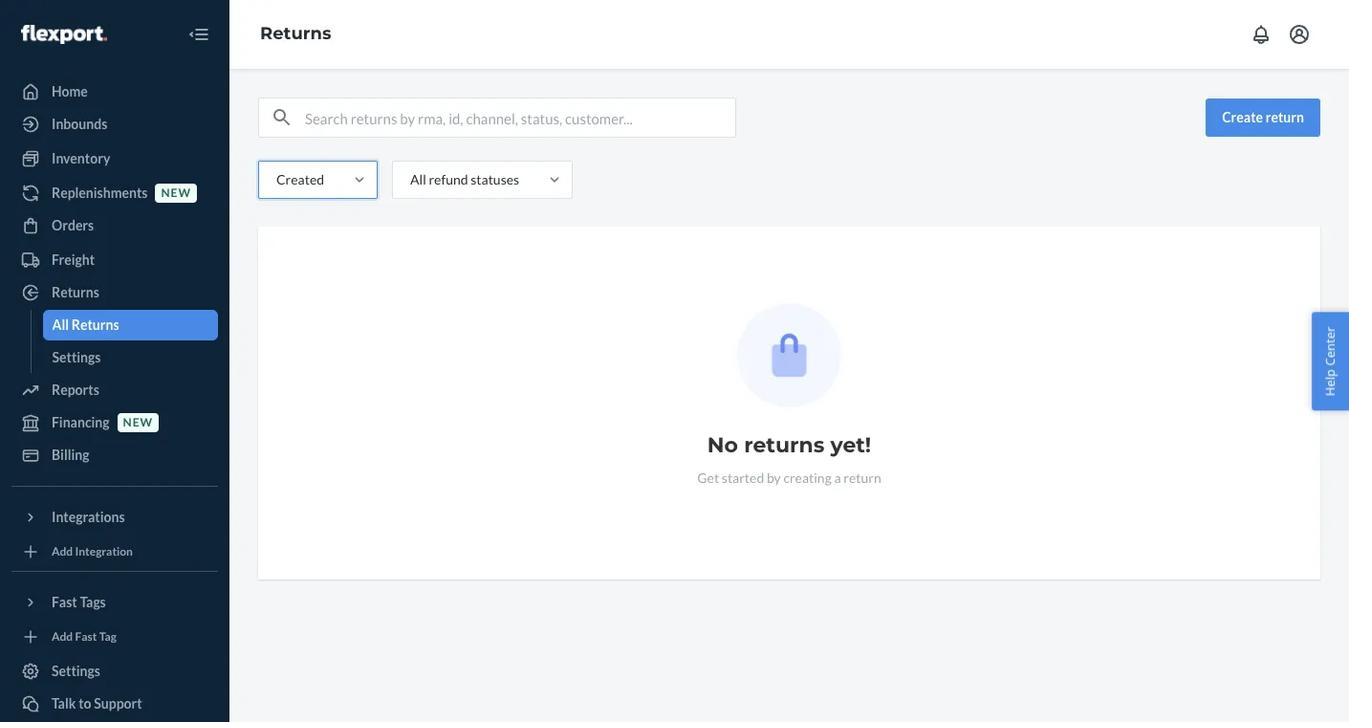 Task type: locate. For each thing, give the bounding box(es) containing it.
creating
[[784, 470, 832, 486]]

0 vertical spatial settings link
[[43, 342, 218, 373]]

add down fast tags
[[52, 630, 73, 644]]

1 horizontal spatial all
[[410, 171, 426, 188]]

1 vertical spatial return
[[844, 470, 882, 486]]

freight
[[52, 252, 95, 268]]

settings
[[52, 349, 101, 365], [52, 663, 100, 679]]

settings link down 'all returns' link
[[43, 342, 218, 373]]

add for add integration
[[52, 545, 73, 559]]

1 vertical spatial settings
[[52, 663, 100, 679]]

0 vertical spatial all
[[410, 171, 426, 188]]

return right create
[[1266, 109, 1305, 125]]

all
[[410, 171, 426, 188], [52, 317, 69, 333]]

yet!
[[831, 432, 872, 458]]

created
[[276, 171, 324, 188]]

new up orders link
[[161, 186, 191, 200]]

fast
[[52, 594, 77, 610], [75, 630, 97, 644]]

inventory
[[52, 150, 110, 166]]

statuses
[[471, 171, 520, 188]]

fast inside dropdown button
[[52, 594, 77, 610]]

all left refund
[[410, 171, 426, 188]]

talk
[[52, 695, 76, 712]]

0 horizontal spatial all
[[52, 317, 69, 333]]

1 horizontal spatial new
[[161, 186, 191, 200]]

add fast tag link
[[11, 626, 218, 649]]

1 vertical spatial returns link
[[11, 277, 218, 308]]

freight link
[[11, 245, 218, 276]]

get started by creating a return
[[698, 470, 882, 486]]

add fast tag
[[52, 630, 117, 644]]

0 vertical spatial returns link
[[260, 23, 331, 44]]

0 vertical spatial returns
[[260, 23, 331, 44]]

2 add from the top
[[52, 630, 73, 644]]

center
[[1323, 326, 1340, 366]]

new for replenishments
[[161, 186, 191, 200]]

billing link
[[11, 440, 218, 471]]

settings up reports in the left bottom of the page
[[52, 349, 101, 365]]

create
[[1223, 109, 1264, 125]]

all down the freight
[[52, 317, 69, 333]]

billing
[[52, 447, 89, 463]]

settings link
[[43, 342, 218, 373], [11, 656, 218, 687]]

integrations button
[[11, 502, 218, 533]]

a
[[835, 470, 841, 486]]

1 vertical spatial add
[[52, 630, 73, 644]]

fast left tags
[[52, 594, 77, 610]]

0 vertical spatial return
[[1266, 109, 1305, 125]]

support
[[94, 695, 142, 712]]

flexport logo image
[[21, 25, 107, 44]]

add for add fast tag
[[52, 630, 73, 644]]

create return button
[[1207, 99, 1321, 137]]

add left integration
[[52, 545, 73, 559]]

0 vertical spatial fast
[[52, 594, 77, 610]]

all for all returns
[[52, 317, 69, 333]]

new down "reports" link at the bottom
[[123, 416, 153, 430]]

replenishments
[[52, 185, 148, 201]]

0 horizontal spatial new
[[123, 416, 153, 430]]

fast left tag
[[75, 630, 97, 644]]

close navigation image
[[188, 23, 210, 46]]

new
[[161, 186, 191, 200], [123, 416, 153, 430]]

return
[[1266, 109, 1305, 125], [844, 470, 882, 486]]

open account menu image
[[1289, 23, 1312, 46]]

get
[[698, 470, 720, 486]]

2 vertical spatial returns
[[71, 317, 119, 333]]

1 add from the top
[[52, 545, 73, 559]]

return right a
[[844, 470, 882, 486]]

1 vertical spatial new
[[123, 416, 153, 430]]

settings link up support
[[11, 656, 218, 687]]

open notifications image
[[1250, 23, 1273, 46]]

no
[[708, 432, 739, 458]]

financing
[[52, 414, 110, 430]]

0 vertical spatial new
[[161, 186, 191, 200]]

help center
[[1323, 326, 1340, 396]]

add
[[52, 545, 73, 559], [52, 630, 73, 644]]

empty list image
[[738, 303, 842, 408]]

returns link
[[260, 23, 331, 44], [11, 277, 218, 308]]

0 vertical spatial settings
[[52, 349, 101, 365]]

returns
[[260, 23, 331, 44], [52, 284, 99, 300], [71, 317, 119, 333]]

integrations
[[52, 509, 125, 525]]

talk to support
[[52, 695, 142, 712]]

0 vertical spatial add
[[52, 545, 73, 559]]

talk to support button
[[11, 689, 218, 719]]

settings up to at left bottom
[[52, 663, 100, 679]]

1 vertical spatial all
[[52, 317, 69, 333]]

all returns link
[[43, 310, 218, 341]]

1 horizontal spatial return
[[1266, 109, 1305, 125]]



Task type: describe. For each thing, give the bounding box(es) containing it.
help
[[1323, 369, 1340, 396]]

all for all refund statuses
[[410, 171, 426, 188]]

integration
[[75, 545, 133, 559]]

orders
[[52, 217, 94, 233]]

inbounds link
[[11, 109, 218, 140]]

1 vertical spatial settings link
[[11, 656, 218, 687]]

reports
[[52, 382, 99, 398]]

inbounds
[[52, 116, 107, 132]]

create return
[[1223, 109, 1305, 125]]

tags
[[80, 594, 106, 610]]

1 vertical spatial fast
[[75, 630, 97, 644]]

0 horizontal spatial returns link
[[11, 277, 218, 308]]

add integration link
[[11, 541, 218, 563]]

tag
[[99, 630, 117, 644]]

returns
[[744, 432, 825, 458]]

Search returns by rma, id, channel, status, customer... text field
[[305, 99, 736, 137]]

0 horizontal spatial return
[[844, 470, 882, 486]]

home
[[52, 83, 88, 99]]

no returns yet!
[[708, 432, 872, 458]]

all returns
[[52, 317, 119, 333]]

started
[[722, 470, 765, 486]]

orders link
[[11, 210, 218, 241]]

refund
[[429, 171, 468, 188]]

inventory link
[[11, 143, 218, 174]]

reports link
[[11, 375, 218, 406]]

by
[[767, 470, 781, 486]]

2 settings from the top
[[52, 663, 100, 679]]

fast tags
[[52, 594, 106, 610]]

return inside create return button
[[1266, 109, 1305, 125]]

new for financing
[[123, 416, 153, 430]]

to
[[79, 695, 91, 712]]

1 horizontal spatial returns link
[[260, 23, 331, 44]]

1 vertical spatial returns
[[52, 284, 99, 300]]

help center button
[[1313, 312, 1350, 410]]

1 settings from the top
[[52, 349, 101, 365]]

fast tags button
[[11, 587, 218, 618]]

add integration
[[52, 545, 133, 559]]

home link
[[11, 77, 218, 107]]

all refund statuses
[[410, 171, 520, 188]]



Task type: vqa. For each thing, say whether or not it's contained in the screenshot.
Returns to the middle
yes



